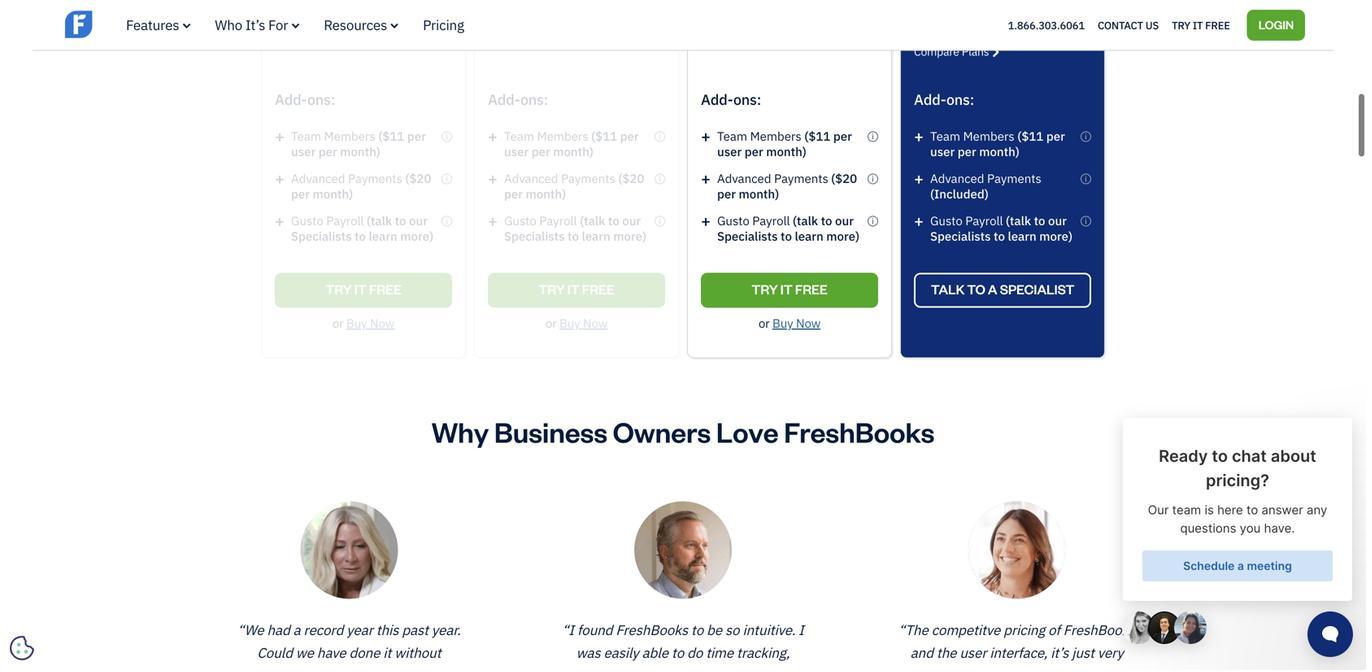 Task type: vqa. For each thing, say whether or not it's contained in the screenshot.
days
no



Task type: locate. For each thing, give the bounding box(es) containing it.
1 ons: from the left
[[734, 89, 762, 108]]

payments for + advanced payments
[[774, 170, 829, 185]]

freshbooks for why business owners love freshbooks
[[784, 412, 935, 449]]

specialists down the (included)
[[931, 227, 991, 243]]

0 horizontal spatial it
[[383, 643, 391, 661]]

tracking, down the intuitive.
[[737, 643, 790, 661]]

0 horizontal spatial (talk
[[793, 212, 819, 228]]

0 horizontal spatial + team members
[[701, 125, 805, 146]]

a left the specialist
[[988, 280, 998, 297]]

compare plans
[[914, 43, 990, 58]]

members
[[750, 127, 802, 143], [964, 127, 1015, 143]]

i inside "we had a record year this past year. could we have done it without freshbooks? i don't know how
[[327, 666, 332, 670]]

or buy now
[[759, 314, 821, 330]]

the
[[937, 643, 957, 661]]

+ gusto payroll down the (included)
[[914, 209, 1004, 231]]

1 gusto from the left
[[718, 212, 750, 228]]

"the competitve pricing of freshbooks and the user interface, it's just very user-friendly. for someone in brandi
[[899, 620, 1136, 670]]

2 payroll from the left
[[966, 212, 1004, 228]]

1 vertical spatial try
[[752, 280, 778, 297]]

1 + gusto payroll from the left
[[701, 209, 790, 231]]

1 ($11 per user per month) from the left
[[718, 127, 852, 159]]

a
[[988, 280, 998, 297], [293, 620, 301, 638]]

resources link
[[324, 16, 399, 34]]

contact us link
[[1098, 14, 1159, 36]]

1 horizontal spatial ($11
[[1018, 127, 1044, 143]]

and inside "the competitve pricing of freshbooks and the user interface, it's just very user-friendly. for someone in brandi
[[911, 643, 934, 661]]

1 ($11 from the left
[[805, 127, 831, 143]]

0 vertical spatial try
[[1172, 18, 1191, 32]]

specialists
[[718, 227, 778, 243], [931, 227, 991, 243]]

advanced
[[718, 170, 772, 185], [931, 170, 985, 185]]

a for specialist
[[988, 280, 998, 297]]

team up + advanced payments (included)
[[931, 127, 961, 143]]

i
[[799, 620, 804, 638], [327, 666, 332, 670]]

it's
[[1051, 643, 1069, 661]]

1 horizontal spatial user
[[931, 143, 955, 159]]

1 horizontal spatial and
[[911, 643, 934, 661]]

1 vertical spatial and
[[704, 666, 727, 670]]

a dedicated number for exclusive select support link
[[914, 2, 1092, 32]]

0 horizontal spatial payroll
[[753, 212, 790, 228]]

(talk down + advanced payments (included)
[[1006, 212, 1032, 228]]

0 horizontal spatial tracking,
[[648, 666, 701, 670]]

try right us
[[1172, 18, 1191, 32]]

payments inside + advanced payments
[[774, 170, 829, 185]]

for down interface, on the bottom right
[[984, 666, 1004, 670]]

0 horizontal spatial team
[[718, 127, 748, 143]]

ons: down compare plans link
[[947, 89, 975, 108]]

talk to a specialist
[[931, 280, 1075, 297]]

and
[[911, 643, 934, 661], [704, 666, 727, 670]]

"i found freshbooks to be so intuitive. i was easily able to do time tracking, expense tracking, and invoi
[[562, 620, 804, 670]]

0 vertical spatial i
[[799, 620, 804, 638]]

be
[[707, 620, 722, 638]]

try for try it free
[[1172, 18, 1191, 32]]

i right the intuitive.
[[799, 620, 804, 638]]

"we
[[238, 620, 264, 638]]

2 gusto from the left
[[931, 212, 963, 228]]

team for + advanced payments (included)
[[931, 127, 961, 143]]

2 learn from the left
[[1008, 227, 1037, 243]]

user up friendly.
[[960, 643, 987, 661]]

2 ($11 from the left
[[1018, 127, 1044, 143]]

1 learn from the left
[[795, 227, 824, 243]]

1 payments from the left
[[774, 170, 829, 185]]

1 horizontal spatial more)
[[1040, 227, 1073, 243]]

+ gusto payroll down + advanced payments
[[701, 209, 790, 231]]

to left be
[[691, 620, 704, 638]]

1 horizontal spatial + team members
[[914, 125, 1018, 146]]

1 horizontal spatial i
[[799, 620, 804, 638]]

($11 per user per month) up + advanced payments
[[718, 127, 852, 159]]

a inside "we had a record year this past year. could we have done it without freshbooks? i don't know how
[[293, 620, 301, 638]]

1 horizontal spatial gusto
[[931, 212, 963, 228]]

payroll down ($20 per month)
[[753, 212, 790, 228]]

competitve
[[932, 620, 1001, 638]]

intuitive.
[[743, 620, 796, 638]]

0 horizontal spatial add-ons:
[[701, 89, 762, 108]]

0 horizontal spatial i
[[327, 666, 332, 670]]

0 horizontal spatial specialists
[[718, 227, 778, 243]]

2 payments from the left
[[988, 170, 1042, 185]]

0 horizontal spatial members
[[750, 127, 802, 143]]

contact us
[[1098, 18, 1159, 32]]

(included)
[[931, 185, 989, 201]]

0 horizontal spatial try
[[752, 280, 778, 297]]

add-ons: for + advanced payments
[[701, 89, 762, 108]]

1 horizontal spatial for
[[984, 666, 1004, 670]]

0 horizontal spatial add-
[[701, 89, 734, 108]]

2 (talk to our specialists to learn more) from the left
[[931, 212, 1073, 243]]

ons: for + advanced payments
[[734, 89, 762, 108]]

0 horizontal spatial payments
[[774, 170, 829, 185]]

month)
[[767, 143, 807, 159], [980, 143, 1020, 159], [739, 185, 779, 201]]

members up + advanced payments (included)
[[964, 127, 1015, 143]]

($11 per user per month) for + advanced payments
[[718, 127, 852, 159]]

0 vertical spatial it
[[1193, 18, 1203, 32]]

i
[[872, 130, 874, 141], [1085, 130, 1088, 141], [872, 173, 874, 183], [1085, 173, 1088, 183], [872, 215, 874, 225], [1085, 215, 1088, 225]]

0 horizontal spatial freshbooks
[[616, 620, 688, 638]]

found
[[577, 620, 613, 638]]

1 vertical spatial i
[[327, 666, 332, 670]]

more) for + advanced payments (included)
[[1040, 227, 1073, 243]]

advanced inside + advanced payments
[[718, 170, 772, 185]]

1 horizontal spatial members
[[964, 127, 1015, 143]]

gusto down the (included)
[[931, 212, 963, 228]]

user for + advanced payments
[[718, 143, 742, 159]]

try it free link
[[701, 272, 879, 307]]

2 + team members from the left
[[914, 125, 1018, 146]]

(talk for + advanced payments (included)
[[1006, 212, 1032, 228]]

payments
[[774, 170, 829, 185], [988, 170, 1042, 185]]

1 horizontal spatial advanced
[[931, 170, 985, 185]]

a for record
[[293, 620, 301, 638]]

1 vertical spatial tracking,
[[648, 666, 701, 670]]

team
[[718, 127, 748, 143], [931, 127, 961, 143]]

to right talk
[[968, 280, 986, 297]]

2 our from the left
[[1049, 212, 1067, 228]]

1 horizontal spatial ons:
[[947, 89, 975, 108]]

0 horizontal spatial learn
[[795, 227, 824, 243]]

payroll for + advanced payments
[[753, 212, 790, 228]]

try it free
[[1172, 18, 1231, 32]]

0 horizontal spatial (talk to our specialists to learn more)
[[718, 212, 860, 243]]

features link
[[126, 16, 191, 34]]

2 more) from the left
[[1040, 227, 1073, 243]]

who
[[215, 16, 242, 34]]

"i
[[562, 620, 574, 638]]

it up 'know'
[[383, 643, 391, 661]]

1 horizontal spatial add-
[[914, 89, 947, 108]]

for inside "the competitve pricing of freshbooks and the user interface, it's just very user-friendly. for someone in brandi
[[984, 666, 1004, 670]]

0 horizontal spatial advanced
[[718, 170, 772, 185]]

for
[[268, 16, 288, 34], [984, 666, 1004, 670]]

our
[[836, 212, 854, 228], [1049, 212, 1067, 228]]

gusto down + advanced payments
[[718, 212, 750, 228]]

1 horizontal spatial learn
[[1008, 227, 1037, 243]]

+
[[701, 125, 711, 146], [914, 125, 924, 146], [701, 167, 711, 188], [914, 167, 924, 188], [701, 209, 711, 231], [914, 209, 924, 231]]

more) down the ($20
[[827, 227, 860, 243]]

1 horizontal spatial + gusto payroll
[[914, 209, 1004, 231]]

0 horizontal spatial free
[[795, 280, 828, 297]]

1 horizontal spatial payments
[[988, 170, 1042, 185]]

specialists down + advanced payments
[[718, 227, 778, 243]]

payroll for + advanced payments (included)
[[966, 212, 1004, 228]]

1 horizontal spatial our
[[1049, 212, 1067, 228]]

2 team from the left
[[931, 127, 961, 143]]

0 vertical spatial a
[[988, 280, 998, 297]]

($11 per user per month) for + advanced payments (included)
[[931, 127, 1066, 159]]

more)
[[827, 227, 860, 243], [1040, 227, 1073, 243]]

specialists for + advanced payments (included)
[[931, 227, 991, 243]]

of
[[1049, 620, 1061, 638]]

without
[[395, 643, 441, 661]]

1 our from the left
[[836, 212, 854, 228]]

1 horizontal spatial (talk to our specialists to learn more)
[[931, 212, 1073, 243]]

try
[[1172, 18, 1191, 32], [752, 280, 778, 297]]

how
[[407, 666, 432, 670]]

1 horizontal spatial it
[[1193, 18, 1203, 32]]

add-ons:
[[701, 89, 762, 108], [914, 89, 975, 108]]

it's
[[246, 16, 265, 34]]

1 team from the left
[[718, 127, 748, 143]]

(talk to our specialists to learn more) down ($20 per month)
[[718, 212, 860, 243]]

2 + gusto payroll from the left
[[914, 209, 1004, 231]]

($11 up ($20 per month)
[[805, 127, 831, 143]]

2 ($11 per user per month) from the left
[[931, 127, 1066, 159]]

($20
[[832, 170, 858, 185]]

($11 per user per month)
[[718, 127, 852, 159], [931, 127, 1066, 159]]

2 add- from the left
[[914, 89, 947, 108]]

(talk to our specialists to learn more)
[[718, 212, 860, 243], [931, 212, 1073, 243]]

1 payroll from the left
[[753, 212, 790, 228]]

0 vertical spatial for
[[268, 16, 288, 34]]

2 members from the left
[[964, 127, 1015, 143]]

1 horizontal spatial (talk
[[1006, 212, 1032, 228]]

payroll down + advanced payments (included)
[[966, 212, 1004, 228]]

1 horizontal spatial team
[[931, 127, 961, 143]]

our down the ($20
[[836, 212, 854, 228]]

1 horizontal spatial freshbooks
[[784, 412, 935, 449]]

+ team members for + advanced payments (included)
[[914, 125, 1018, 146]]

($11
[[805, 127, 831, 143], [1018, 127, 1044, 143]]

try left the it
[[752, 280, 778, 297]]

try inside try it free link
[[1172, 18, 1191, 32]]

talk to a specialist link
[[914, 272, 1092, 307]]

try for try it free
[[752, 280, 778, 297]]

1 specialists from the left
[[718, 227, 778, 243]]

0 vertical spatial and
[[911, 643, 934, 661]]

0 vertical spatial free
[[1206, 18, 1231, 32]]

freshbooks inside "the competitve pricing of freshbooks and the user interface, it's just very user-friendly. for someone in brandi
[[1064, 620, 1136, 638]]

support
[[1001, 17, 1042, 32]]

free right the it
[[795, 280, 828, 297]]

1 vertical spatial free
[[795, 280, 828, 297]]

a
[[914, 2, 922, 17]]

0 horizontal spatial more)
[[827, 227, 860, 243]]

1 vertical spatial for
[[984, 666, 1004, 670]]

0 horizontal spatial our
[[836, 212, 854, 228]]

buy now link
[[773, 314, 821, 330]]

0 vertical spatial tracking,
[[737, 643, 790, 661]]

2 advanced from the left
[[931, 170, 985, 185]]

0 horizontal spatial a
[[293, 620, 301, 638]]

2 horizontal spatial freshbooks
[[1064, 620, 1136, 638]]

(talk
[[793, 212, 819, 228], [1006, 212, 1032, 228]]

know
[[370, 666, 403, 670]]

our up the specialist
[[1049, 212, 1067, 228]]

it right us
[[1193, 18, 1203, 32]]

payroll
[[753, 212, 790, 228], [966, 212, 1004, 228]]

and down time
[[704, 666, 727, 670]]

to left do
[[672, 643, 684, 661]]

try inside try it free link
[[752, 280, 778, 297]]

user for + advanced payments (included)
[[931, 143, 955, 159]]

user up + advanced payments
[[718, 143, 742, 159]]

0 horizontal spatial user
[[718, 143, 742, 159]]

and up user-
[[911, 643, 934, 661]]

2 ons: from the left
[[947, 89, 975, 108]]

(talk to our specialists to learn more) down + advanced payments (included)
[[931, 212, 1073, 243]]

1 horizontal spatial free
[[1206, 18, 1231, 32]]

1 horizontal spatial tracking,
[[737, 643, 790, 661]]

1 members from the left
[[750, 127, 802, 143]]

2 specialists from the left
[[931, 227, 991, 243]]

for right the it's
[[268, 16, 288, 34]]

team up + advanced payments
[[718, 127, 748, 143]]

1 + team members from the left
[[701, 125, 805, 146]]

free
[[1206, 18, 1231, 32], [795, 280, 828, 297]]

members up + advanced payments
[[750, 127, 802, 143]]

1 horizontal spatial a
[[988, 280, 998, 297]]

0 horizontal spatial gusto
[[718, 212, 750, 228]]

learn up the specialist
[[1008, 227, 1037, 243]]

0 horizontal spatial for
[[268, 16, 288, 34]]

2 horizontal spatial user
[[960, 643, 987, 661]]

why
[[432, 412, 489, 449]]

0 horizontal spatial ($11 per user per month)
[[718, 127, 852, 159]]

members for + advanced payments (included)
[[964, 127, 1015, 143]]

payments for + advanced payments (included)
[[988, 170, 1042, 185]]

year
[[347, 620, 373, 638]]

add-
[[701, 89, 734, 108], [914, 89, 947, 108]]

1 add- from the left
[[701, 89, 734, 108]]

more) up the specialist
[[1040, 227, 1073, 243]]

i down have
[[327, 666, 332, 670]]

user up the (included)
[[931, 143, 955, 159]]

advanced inside + advanced payments (included)
[[931, 170, 985, 185]]

free left login 'link'
[[1206, 18, 1231, 32]]

1 horizontal spatial specialists
[[931, 227, 991, 243]]

per inside ($20 per month)
[[718, 185, 736, 201]]

1 vertical spatial a
[[293, 620, 301, 638]]

done
[[349, 643, 380, 661]]

(talk down ($20 per month)
[[793, 212, 819, 228]]

a right had
[[293, 620, 301, 638]]

payments inside + advanced payments (included)
[[988, 170, 1042, 185]]

1 (talk to our specialists to learn more) from the left
[[718, 212, 860, 243]]

($11 per user per month) up + advanced payments (included)
[[931, 127, 1066, 159]]

+ team members up + advanced payments
[[701, 125, 805, 146]]

2 add-ons: from the left
[[914, 89, 975, 108]]

1 horizontal spatial payroll
[[966, 212, 1004, 228]]

free for try it free
[[795, 280, 828, 297]]

1 (talk from the left
[[793, 212, 819, 228]]

freshbooks logo image
[[65, 9, 191, 40]]

1 vertical spatial it
[[383, 643, 391, 661]]

1 add-ons: from the left
[[701, 89, 762, 108]]

1 horizontal spatial try
[[1172, 18, 1191, 32]]

user
[[718, 143, 742, 159], [931, 143, 955, 159], [960, 643, 987, 661]]

we
[[296, 643, 314, 661]]

0 horizontal spatial ($11
[[805, 127, 831, 143]]

+ team members up + advanced payments (included)
[[914, 125, 1018, 146]]

1 advanced from the left
[[718, 170, 772, 185]]

i inside the "i found freshbooks to be so intuitive. i was easily able to do time tracking, expense tracking, and invoi
[[799, 620, 804, 638]]

1 horizontal spatial ($11 per user per month)
[[931, 127, 1066, 159]]

($11 up + advanced payments (included)
[[1018, 127, 1044, 143]]

0 horizontal spatial + gusto payroll
[[701, 209, 790, 231]]

exclusive
[[914, 17, 963, 32]]

tracking,
[[737, 643, 790, 661], [648, 666, 701, 670]]

resources
[[324, 16, 387, 34]]

1 more) from the left
[[827, 227, 860, 243]]

learn down ($20 per month)
[[795, 227, 824, 243]]

ons: up + advanced payments
[[734, 89, 762, 108]]

0 horizontal spatial and
[[704, 666, 727, 670]]

1.866.303.6061 link
[[1008, 18, 1085, 32]]

"the
[[899, 620, 929, 638]]

1 horizontal spatial add-ons:
[[914, 89, 975, 108]]

+ team members
[[701, 125, 805, 146], [914, 125, 1018, 146]]

tracking, down able
[[648, 666, 701, 670]]

2 (talk from the left
[[1006, 212, 1032, 228]]

learn
[[795, 227, 824, 243], [1008, 227, 1037, 243]]

0 horizontal spatial ons:
[[734, 89, 762, 108]]

was
[[576, 643, 601, 661]]



Task type: describe. For each thing, give the bounding box(es) containing it.
owners
[[613, 412, 711, 449]]

interface,
[[990, 643, 1048, 661]]

specialist
[[1000, 280, 1075, 297]]

someone
[[1007, 666, 1064, 670]]

+ gusto payroll for + advanced payments
[[701, 209, 790, 231]]

love
[[717, 412, 779, 449]]

login
[[1259, 16, 1294, 32]]

to up talk to a specialist
[[994, 227, 1005, 243]]

this
[[376, 620, 399, 638]]

($20 per month)
[[718, 170, 858, 201]]

or
[[759, 314, 770, 330]]

very
[[1098, 643, 1124, 661]]

who it's for
[[215, 16, 288, 34]]

gusto for + advanced payments (included)
[[931, 212, 963, 228]]

time
[[706, 643, 734, 661]]

to down the ($20
[[821, 212, 833, 228]]

expense
[[593, 666, 645, 670]]

"we had a record year this past year. could we have done it without freshbooks? i don't know how 
[[238, 620, 461, 670]]

our for + advanced payments
[[836, 212, 854, 228]]

+ team members for + advanced payments
[[701, 125, 805, 146]]

freshbooks inside the "i found freshbooks to be so intuitive. i was easily able to do time tracking, expense tracking, and invoi
[[616, 620, 688, 638]]

to down ($20 per month)
[[781, 227, 792, 243]]

free for try it free
[[1206, 18, 1231, 32]]

cookie consent banner dialog
[[12, 470, 256, 658]]

advanced for + advanced payments
[[718, 170, 772, 185]]

to up the specialist
[[1035, 212, 1046, 228]]

it
[[781, 280, 793, 297]]

1.866.303.6061
[[1008, 18, 1085, 32]]

plans
[[962, 43, 990, 58]]

gusto for + advanced payments
[[718, 212, 750, 228]]

freshbooks for "the competitve pricing of freshbooks and the user interface, it's just very user-friendly. for someone in brandi
[[1064, 620, 1136, 638]]

add- for + advanced payments
[[701, 89, 734, 108]]

(talk to our specialists to learn more) for + advanced payments
[[718, 212, 860, 243]]

why business owners love freshbooks
[[432, 412, 935, 449]]

in
[[1067, 666, 1078, 670]]

ons: for + advanced payments (included)
[[947, 89, 975, 108]]

just
[[1072, 643, 1095, 661]]

could
[[257, 643, 293, 661]]

it inside try it free link
[[1193, 18, 1203, 32]]

us
[[1146, 18, 1159, 32]]

month) for + advanced payments (included)
[[980, 143, 1020, 159]]

learn for + advanced payments
[[795, 227, 824, 243]]

select
[[966, 17, 998, 32]]

month) for + advanced payments
[[767, 143, 807, 159]]

team for + advanced payments
[[718, 127, 748, 143]]

compare plans link
[[914, 43, 999, 58]]

buy
[[773, 314, 794, 330]]

friendly.
[[932, 666, 981, 670]]

pricing
[[423, 16, 464, 34]]

able
[[642, 643, 669, 661]]

+ advanced payments (included)
[[914, 167, 1042, 201]]

members for + advanced payments
[[750, 127, 802, 143]]

had
[[267, 620, 290, 638]]

add- for + advanced payments (included)
[[914, 89, 947, 108]]

number
[[979, 2, 1020, 17]]

easily
[[604, 643, 639, 661]]

dedicated
[[925, 2, 977, 17]]

for
[[1023, 2, 1037, 17]]

+ gusto payroll for + advanced payments (included)
[[914, 209, 1004, 231]]

pricing
[[1004, 620, 1045, 638]]

more) for + advanced payments
[[827, 227, 860, 243]]

login link
[[1248, 10, 1306, 40]]

who it's for link
[[215, 16, 300, 34]]

business
[[494, 412, 608, 449]]

do
[[687, 643, 703, 661]]

($11 for + advanced payments (included)
[[1018, 127, 1044, 143]]

compare
[[914, 43, 960, 58]]

cookie preferences image
[[10, 636, 34, 661]]

don't
[[335, 666, 367, 670]]

record
[[304, 620, 343, 638]]

(talk for + advanced payments
[[793, 212, 819, 228]]

now
[[796, 314, 821, 330]]

try it free
[[752, 280, 828, 297]]

advanced for + advanced payments (included)
[[931, 170, 985, 185]]

our for + advanced payments (included)
[[1049, 212, 1067, 228]]

add-ons: for + advanced payments (included)
[[914, 89, 975, 108]]

month) inside ($20 per month)
[[739, 185, 779, 201]]

+ advanced payments
[[701, 167, 829, 188]]

contact
[[1098, 18, 1144, 32]]

have
[[317, 643, 346, 661]]

features
[[126, 16, 179, 34]]

talk
[[931, 280, 965, 297]]

so
[[726, 620, 740, 638]]

pricing link
[[423, 16, 464, 34]]

and inside the "i found freshbooks to be so intuitive. i was easily able to do time tracking, expense tracking, and invoi
[[704, 666, 727, 670]]

year.
[[432, 620, 461, 638]]

learn for + advanced payments (included)
[[1008, 227, 1037, 243]]

past
[[402, 620, 429, 638]]

a dedicated number for exclusive select support
[[914, 2, 1042, 32]]

user-
[[899, 666, 932, 670]]

(talk to our specialists to learn more) for + advanced payments (included)
[[931, 212, 1073, 243]]

try it free link
[[1172, 14, 1231, 36]]

+ inside + advanced payments (included)
[[914, 167, 924, 188]]

freshbooks?
[[245, 666, 324, 670]]

it inside "we had a record year this past year. could we have done it without freshbooks? i don't know how
[[383, 643, 391, 661]]

user inside "the competitve pricing of freshbooks and the user interface, it's just very user-friendly. for someone in brandi
[[960, 643, 987, 661]]

specialists for + advanced payments
[[718, 227, 778, 243]]

($11 for + advanced payments
[[805, 127, 831, 143]]



